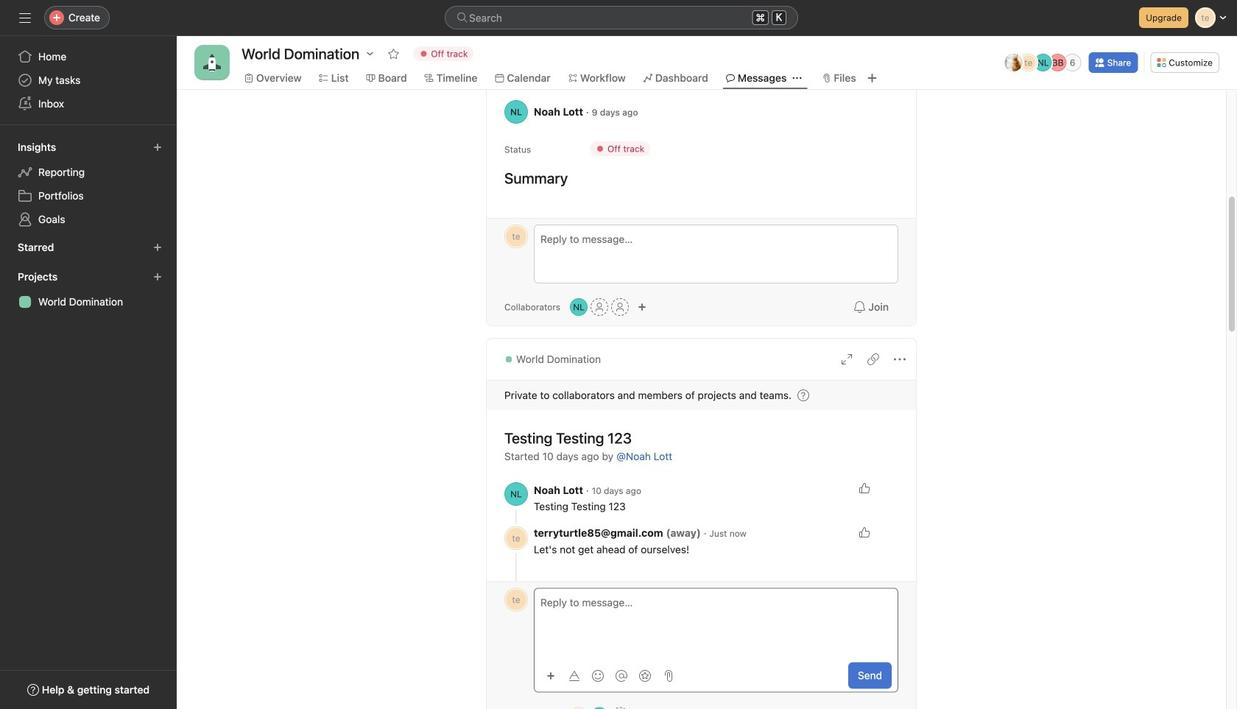 Task type: vqa. For each thing, say whether or not it's contained in the screenshot.
'Giraffe Testing'
no



Task type: locate. For each thing, give the bounding box(es) containing it.
at mention image
[[616, 670, 627, 682]]

1 horizontal spatial add or remove collaborators image
[[638, 303, 647, 311]]

add to starred image
[[388, 48, 399, 60]]

add or remove collaborators image
[[570, 298, 588, 316], [638, 303, 647, 311]]

2 0 likes. click to like this message comment image from the top
[[859, 527, 870, 538]]

1 vertical spatial 0 likes. click to like this message comment image
[[859, 527, 870, 538]]

new project or portfolio image
[[153, 272, 162, 281]]

tab actions image
[[793, 74, 801, 82]]

0 likes. click to like this message comment image
[[859, 482, 870, 494], [859, 527, 870, 538]]

0 vertical spatial 0 likes. click to like this message comment image
[[859, 482, 870, 494]]

0 horizontal spatial add or remove collaborators image
[[570, 298, 588, 316]]

hide sidebar image
[[19, 12, 31, 24]]

toolbar
[[540, 665, 679, 686]]

None field
[[445, 6, 798, 29]]

projects element
[[0, 264, 177, 317]]

add tab image
[[866, 72, 878, 84]]

rocket image
[[203, 54, 221, 71]]

emoji image
[[592, 670, 604, 682]]

add items to starred image
[[153, 243, 162, 252]]



Task type: describe. For each thing, give the bounding box(es) containing it.
Search tasks, projects, and more text field
[[445, 6, 798, 29]]

global element
[[0, 36, 177, 124]]

open user profile image
[[504, 482, 528, 506]]

appreciations image
[[639, 670, 651, 682]]

insert an object image
[[546, 672, 555, 680]]

copy link image
[[867, 353, 879, 365]]

new insights image
[[153, 143, 162, 152]]

formatting image
[[568, 670, 580, 682]]

insights element
[[0, 134, 177, 234]]

1 0 likes. click to like this message comment image from the top
[[859, 482, 870, 494]]

full screen image
[[841, 353, 853, 365]]

attach a file or paste an image image
[[663, 670, 675, 682]]



